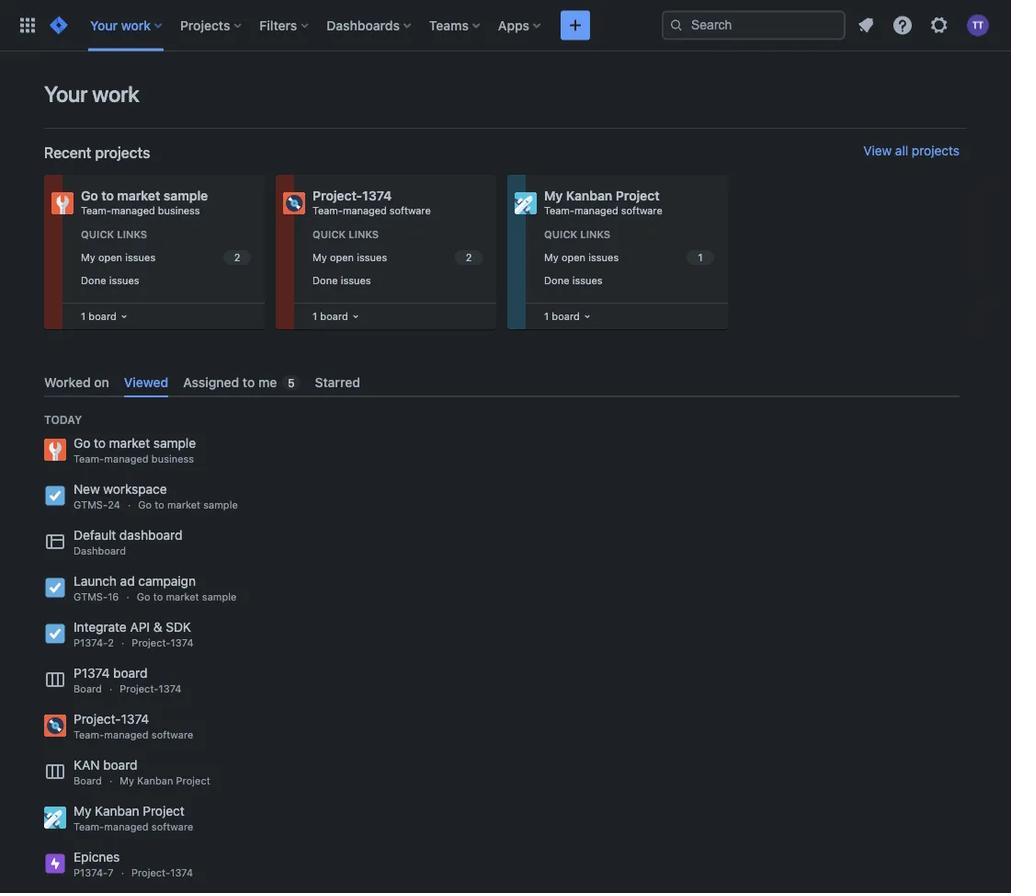 Task type: locate. For each thing, give the bounding box(es) containing it.
your work
[[90, 17, 151, 33], [44, 81, 139, 107]]

board image for project
[[580, 309, 595, 324]]

p1374- down epicnes
[[74, 867, 108, 879]]

1 p1374- from the top
[[74, 637, 108, 649]]

1 done from the left
[[81, 274, 106, 286]]

3 done from the left
[[545, 274, 570, 286]]

projects
[[912, 143, 960, 158], [95, 144, 150, 161]]

2 horizontal spatial my open issues link
[[541, 247, 717, 268]]

kan
[[74, 758, 100, 773]]

0 horizontal spatial project-1374 team-managed software
[[74, 712, 193, 741]]

search image
[[670, 18, 684, 33]]

quick for go
[[81, 229, 114, 241]]

0 vertical spatial my kanban project team-managed software
[[545, 188, 663, 217]]

your work up "recent projects"
[[44, 81, 139, 107]]

3 done issues from the left
[[545, 274, 603, 286]]

· inside launch ad campaign gtms-16 · go to market sample
[[126, 591, 129, 603]]

go to market sample team-managed business up workspace
[[74, 436, 196, 465]]

1374 inside integrate api & sdk p1374-2 · project-1374
[[171, 637, 194, 649]]

to down workspace
[[155, 499, 164, 511]]

2 horizontal spatial done issues link
[[541, 270, 717, 291]]

tab list
[[37, 367, 968, 398]]

1 quick links from the left
[[81, 229, 147, 241]]

launch
[[74, 574, 117, 589]]

teams
[[429, 17, 469, 33]]

your up recent
[[44, 81, 88, 107]]

1 horizontal spatial done
[[313, 274, 338, 286]]

3 open from the left
[[562, 251, 586, 263]]

project- inside p1374 board board · project-1374
[[120, 683, 159, 695]]

· right 7
[[121, 867, 124, 879]]

5
[[288, 376, 295, 389]]

p1374- down integrate
[[74, 637, 108, 649]]

0 vertical spatial business
[[158, 205, 200, 217]]

project-
[[313, 188, 363, 203], [132, 637, 171, 649], [120, 683, 159, 695], [74, 712, 121, 727], [131, 867, 170, 879]]

2 horizontal spatial 1 board button
[[541, 306, 595, 327]]

work
[[121, 17, 151, 33], [92, 81, 139, 107]]

0 vertical spatial project
[[616, 188, 660, 203]]

go
[[81, 188, 98, 203], [74, 436, 90, 451], [138, 499, 152, 511], [137, 591, 150, 603]]

business
[[158, 205, 200, 217], [152, 453, 194, 465]]

open for team-
[[562, 251, 586, 263]]

filters
[[260, 17, 297, 33]]

2 my open issues link from the left
[[309, 247, 486, 268]]

software
[[390, 205, 431, 217], [622, 205, 663, 217], [152, 729, 193, 741], [152, 821, 193, 833]]

1 horizontal spatial 1 board
[[313, 310, 348, 322]]

to down 'campaign'
[[153, 591, 163, 603]]

3 quick links from the left
[[545, 229, 611, 241]]

1 done issues link from the left
[[77, 270, 254, 291]]

1 vertical spatial your
[[44, 81, 88, 107]]

2 1 from the left
[[313, 310, 317, 322]]

my open issues link for sample
[[77, 247, 254, 268]]

to inside launch ad campaign gtms-16 · go to market sample
[[153, 591, 163, 603]]

starred
[[315, 374, 360, 390]]

2 vertical spatial project
[[143, 804, 185, 819]]

quick links
[[81, 229, 147, 241], [313, 229, 379, 241], [545, 229, 611, 241]]

kanban
[[566, 188, 613, 203], [137, 775, 173, 787], [95, 804, 139, 819]]

1 open from the left
[[98, 251, 122, 263]]

1 horizontal spatial my kanban project team-managed software
[[545, 188, 663, 217]]

2 horizontal spatial links
[[580, 229, 611, 241]]

0 vertical spatial work
[[121, 17, 151, 33]]

1 board for team-
[[545, 310, 580, 322]]

0 horizontal spatial quick
[[81, 229, 114, 241]]

1 vertical spatial gtms-
[[74, 591, 108, 603]]

1 board image from the left
[[348, 309, 363, 324]]

1 horizontal spatial board image
[[580, 309, 595, 324]]

dashboards
[[327, 17, 400, 33]]

0 horizontal spatial board image
[[348, 309, 363, 324]]

project
[[616, 188, 660, 203], [176, 775, 210, 787], [143, 804, 185, 819]]

1 horizontal spatial links
[[349, 229, 379, 241]]

links for market
[[117, 229, 147, 241]]

your work right jira software image
[[90, 17, 151, 33]]

board
[[89, 310, 117, 322], [320, 310, 348, 322], [552, 310, 580, 322], [113, 666, 148, 681], [103, 758, 138, 773]]

2 open from the left
[[330, 251, 354, 263]]

my kanban project team-managed software
[[545, 188, 663, 217], [74, 804, 193, 833]]

2 done issues link from the left
[[309, 270, 486, 291]]

board inside p1374 board board · project-1374
[[74, 683, 102, 695]]

1
[[81, 310, 86, 322], [313, 310, 317, 322], [545, 310, 549, 322]]

1 horizontal spatial 1 board button
[[309, 306, 363, 327]]

1374
[[363, 188, 392, 203], [171, 637, 194, 649], [159, 683, 182, 695], [121, 712, 149, 727], [170, 867, 193, 879]]

0 vertical spatial board
[[74, 683, 102, 695]]

project- inside integrate api & sdk p1374-2 · project-1374
[[132, 637, 171, 649]]

2 horizontal spatial open
[[562, 251, 586, 263]]

1 vertical spatial project
[[176, 775, 210, 787]]

quick
[[81, 229, 114, 241], [313, 229, 346, 241], [545, 229, 578, 241]]

0 horizontal spatial my open issues
[[81, 251, 156, 263]]

1 vertical spatial project-1374 team-managed software
[[74, 712, 193, 741]]

go down 'campaign'
[[137, 591, 150, 603]]

your
[[90, 17, 118, 33], [44, 81, 88, 107]]

to down "recent projects"
[[101, 188, 114, 203]]

dashboard
[[74, 545, 126, 557]]

my open issues link
[[77, 247, 254, 268], [309, 247, 486, 268], [541, 247, 717, 268]]

board image
[[117, 309, 131, 324]]

done
[[81, 274, 106, 286], [313, 274, 338, 286], [545, 274, 570, 286]]

0 horizontal spatial done
[[81, 274, 106, 286]]

worked on
[[44, 374, 109, 390]]

0 vertical spatial your work
[[90, 17, 151, 33]]

2 board from the top
[[74, 775, 102, 787]]

open for managed
[[330, 251, 354, 263]]

1 horizontal spatial 1
[[313, 310, 317, 322]]

2 board image from the left
[[580, 309, 595, 324]]

done issues link
[[77, 270, 254, 291], [309, 270, 486, 291], [541, 270, 717, 291]]

24
[[108, 499, 120, 511]]

done issues link for managed
[[309, 270, 486, 291]]

work left projects
[[121, 17, 151, 33]]

2 links from the left
[[349, 229, 379, 241]]

2 horizontal spatial my open issues
[[545, 251, 619, 263]]

on
[[94, 374, 109, 390]]

1 done issues from the left
[[81, 274, 139, 286]]

go down workspace
[[138, 499, 152, 511]]

2 gtms- from the top
[[74, 591, 108, 603]]

to
[[101, 188, 114, 203], [243, 374, 255, 390], [94, 436, 106, 451], [155, 499, 164, 511], [153, 591, 163, 603]]

board down kan
[[74, 775, 102, 787]]

market
[[117, 188, 160, 203], [109, 436, 150, 451], [167, 499, 201, 511], [166, 591, 199, 603]]

· right 16
[[126, 591, 129, 603]]

board image for team-
[[348, 309, 363, 324]]

1 board
[[81, 310, 117, 322], [313, 310, 348, 322], [545, 310, 580, 322]]

managed
[[111, 205, 155, 217], [343, 205, 387, 217], [575, 205, 619, 217], [104, 453, 149, 465], [104, 729, 149, 741], [104, 821, 149, 833]]

1 horizontal spatial open
[[330, 251, 354, 263]]

open
[[98, 251, 122, 263], [330, 251, 354, 263], [562, 251, 586, 263]]

go to market sample team-managed business down "recent projects"
[[81, 188, 208, 217]]

2 horizontal spatial 1
[[545, 310, 549, 322]]

1 horizontal spatial quick
[[313, 229, 346, 241]]

2 quick from the left
[[313, 229, 346, 241]]

1 board for managed
[[313, 310, 348, 322]]

gtms- down launch
[[74, 591, 108, 603]]

2 my open issues from the left
[[313, 251, 387, 263]]

assigned
[[183, 374, 239, 390]]

· down the p1374
[[109, 683, 112, 695]]

· up epicnes
[[109, 775, 112, 787]]

links for project
[[580, 229, 611, 241]]

0 vertical spatial gtms-
[[74, 499, 108, 511]]

1 horizontal spatial your
[[90, 17, 118, 33]]

done issues
[[81, 274, 139, 286], [313, 274, 371, 286], [545, 274, 603, 286]]

go to market sample team-managed business
[[81, 188, 208, 217], [74, 436, 196, 465]]

0 horizontal spatial done issues link
[[77, 270, 254, 291]]

2 horizontal spatial 1 board
[[545, 310, 580, 322]]

2 horizontal spatial quick links
[[545, 229, 611, 241]]

issues
[[125, 251, 156, 263], [357, 251, 387, 263], [589, 251, 619, 263], [109, 274, 139, 286], [341, 274, 371, 286], [573, 274, 603, 286]]

1 board button
[[77, 306, 131, 327], [309, 306, 363, 327], [541, 306, 595, 327]]

0 vertical spatial go to market sample team-managed business
[[81, 188, 208, 217]]

0 horizontal spatial 1 board button
[[77, 306, 131, 327]]

1 board from the top
[[74, 683, 102, 695]]

· right the 2
[[121, 637, 124, 649]]

p1374-
[[74, 637, 108, 649], [74, 867, 108, 879]]

1 my open issues from the left
[[81, 251, 156, 263]]

to left me
[[243, 374, 255, 390]]

1 1 board from the left
[[81, 310, 117, 322]]

0 horizontal spatial done issues
[[81, 274, 139, 286]]

2 quick links from the left
[[313, 229, 379, 241]]

1 vertical spatial p1374-
[[74, 867, 108, 879]]

1 vertical spatial work
[[92, 81, 139, 107]]

quick links for 1374
[[313, 229, 379, 241]]

p1374 board board · project-1374
[[74, 666, 182, 695]]

sdk
[[166, 620, 191, 635]]

2 horizontal spatial done
[[545, 274, 570, 286]]

board for sample
[[89, 310, 117, 322]]

my open issues link for team-
[[541, 247, 717, 268]]

done issues link for sample
[[77, 270, 254, 291]]

3 my open issues from the left
[[545, 251, 619, 263]]

0 vertical spatial your
[[90, 17, 118, 33]]

projects
[[180, 17, 230, 33]]

1 horizontal spatial done issues
[[313, 274, 371, 286]]

work up "recent projects"
[[92, 81, 139, 107]]

1 horizontal spatial my open issues link
[[309, 247, 486, 268]]

1 horizontal spatial quick links
[[313, 229, 379, 241]]

3 links from the left
[[580, 229, 611, 241]]

0 vertical spatial project-1374 team-managed software
[[313, 188, 431, 217]]

market up dashboard
[[167, 499, 201, 511]]

3 1 board button from the left
[[541, 306, 595, 327]]

0 horizontal spatial quick links
[[81, 229, 147, 241]]

3 done issues link from the left
[[541, 270, 717, 291]]

board inside p1374 board board · project-1374
[[113, 666, 148, 681]]

kanban inside kan board board · my kanban project
[[137, 775, 173, 787]]

·
[[128, 499, 131, 511], [126, 591, 129, 603], [121, 637, 124, 649], [109, 683, 112, 695], [109, 775, 112, 787], [121, 867, 124, 879]]

1 links from the left
[[117, 229, 147, 241]]

projects right the all
[[912, 143, 960, 158]]

launch ad campaign gtms-16 · go to market sample
[[74, 574, 237, 603]]

2 horizontal spatial quick
[[545, 229, 578, 241]]

&
[[153, 620, 162, 635]]

projects right recent
[[95, 144, 150, 161]]

done issues link for team-
[[541, 270, 717, 291]]

1 vertical spatial board
[[74, 775, 102, 787]]

filters button
[[254, 11, 316, 40]]

Search field
[[662, 11, 846, 40]]

p1374- inside integrate api & sdk p1374-2 · project-1374
[[74, 637, 108, 649]]

board image
[[348, 309, 363, 324], [580, 309, 595, 324]]

1 my open issues link from the left
[[77, 247, 254, 268]]

default
[[74, 528, 116, 543]]

2 done issues from the left
[[313, 274, 371, 286]]

1 horizontal spatial my open issues
[[313, 251, 387, 263]]

board down the p1374
[[74, 683, 102, 695]]

1 horizontal spatial done issues link
[[309, 270, 486, 291]]

your right jira software image
[[90, 17, 118, 33]]

board inside kan board board · my kanban project
[[74, 775, 102, 787]]

jira software image
[[48, 14, 70, 36]]

links
[[117, 229, 147, 241], [349, 229, 379, 241], [580, 229, 611, 241]]

0 horizontal spatial open
[[98, 251, 122, 263]]

my open issues
[[81, 251, 156, 263], [313, 251, 387, 263], [545, 251, 619, 263]]

3 1 board from the left
[[545, 310, 580, 322]]

1 quick from the left
[[81, 229, 114, 241]]

1 horizontal spatial project-1374 team-managed software
[[313, 188, 431, 217]]

0 horizontal spatial my open issues link
[[77, 247, 254, 268]]

team-
[[81, 205, 111, 217], [313, 205, 343, 217], [545, 205, 575, 217], [74, 453, 104, 465], [74, 729, 104, 741], [74, 821, 104, 833]]

done issues for managed
[[313, 274, 371, 286]]

3 1 from the left
[[545, 310, 549, 322]]

project- inside the epicnes p1374-7 · project-1374
[[131, 867, 170, 879]]

2 1 board button from the left
[[309, 306, 363, 327]]

project-1374 team-managed software
[[313, 188, 431, 217], [74, 712, 193, 741]]

1 1 from the left
[[81, 310, 86, 322]]

worked
[[44, 374, 91, 390]]

kan board board · my kanban project
[[74, 758, 210, 787]]

2
[[108, 637, 114, 649]]

my
[[545, 188, 563, 203], [81, 251, 95, 263], [313, 251, 327, 263], [545, 251, 559, 263], [120, 775, 134, 787], [74, 804, 91, 819]]

my open issues for sample
[[81, 251, 156, 263]]

board
[[74, 683, 102, 695], [74, 775, 102, 787]]

sample
[[164, 188, 208, 203], [153, 436, 196, 451], [203, 499, 238, 511], [202, 591, 237, 603]]

your work button
[[85, 11, 169, 40]]

done for project-
[[313, 274, 338, 286]]

· right 24
[[128, 499, 131, 511]]

0 horizontal spatial 1
[[81, 310, 86, 322]]

2 done from the left
[[313, 274, 338, 286]]

2 horizontal spatial done issues
[[545, 274, 603, 286]]

done for go
[[81, 274, 106, 286]]

1 vertical spatial kanban
[[137, 775, 173, 787]]

1 gtms- from the top
[[74, 499, 108, 511]]

to up new on the bottom left of page
[[94, 436, 106, 451]]

your inside popup button
[[90, 17, 118, 33]]

3 my open issues link from the left
[[541, 247, 717, 268]]

0 horizontal spatial your
[[44, 81, 88, 107]]

0 horizontal spatial links
[[117, 229, 147, 241]]

3 quick from the left
[[545, 229, 578, 241]]

gtms-
[[74, 499, 108, 511], [74, 591, 108, 603]]

0 horizontal spatial my kanban project team-managed software
[[74, 804, 193, 833]]

1 horizontal spatial projects
[[912, 143, 960, 158]]

1374 inside the epicnes p1374-7 · project-1374
[[170, 867, 193, 879]]

to inside new workspace gtms-24 · go to market sample
[[155, 499, 164, 511]]

market down 'campaign'
[[166, 591, 199, 603]]

view all projects link
[[864, 143, 960, 162]]

gtms- down new on the bottom left of page
[[74, 499, 108, 511]]

primary element
[[11, 0, 662, 51]]

2 1 board from the left
[[313, 310, 348, 322]]

my open issues for team-
[[545, 251, 619, 263]]

0 vertical spatial p1374-
[[74, 637, 108, 649]]

1 1 board button from the left
[[77, 306, 131, 327]]

0 horizontal spatial 1 board
[[81, 310, 117, 322]]

banner
[[0, 0, 1012, 52]]

campaign
[[138, 574, 196, 589]]

2 p1374- from the top
[[74, 867, 108, 879]]



Task type: describe. For each thing, give the bounding box(es) containing it.
new workspace gtms-24 · go to market sample
[[74, 482, 238, 511]]

0 vertical spatial kanban
[[566, 188, 613, 203]]

· inside the epicnes p1374-7 · project-1374
[[121, 867, 124, 879]]

apps button
[[493, 11, 548, 40]]

dashboard
[[120, 528, 183, 543]]

your profile and settings image
[[968, 14, 990, 36]]

apps
[[498, 17, 530, 33]]

16
[[108, 591, 119, 603]]

1374 inside p1374 board board · project-1374
[[159, 683, 182, 695]]

2 vertical spatial kanban
[[95, 804, 139, 819]]

1 board button for sample
[[77, 306, 131, 327]]

your work inside popup button
[[90, 17, 151, 33]]

banner containing your work
[[0, 0, 1012, 52]]

today
[[44, 413, 82, 426]]

done issues for team-
[[545, 274, 603, 286]]

market inside launch ad campaign gtms-16 · go to market sample
[[166, 591, 199, 603]]

done issues for sample
[[81, 274, 139, 286]]

board for p1374
[[74, 683, 102, 695]]

board for team-
[[552, 310, 580, 322]]

links for team-
[[349, 229, 379, 241]]

jira software image
[[48, 14, 70, 36]]

teams button
[[424, 11, 487, 40]]

board for managed
[[320, 310, 348, 322]]

p1374
[[74, 666, 110, 681]]

· inside new workspace gtms-24 · go to market sample
[[128, 499, 131, 511]]

help image
[[892, 14, 914, 36]]

my open issues link for managed
[[309, 247, 486, 268]]

work inside popup button
[[121, 17, 151, 33]]

· inside p1374 board board · project-1374
[[109, 683, 112, 695]]

workspace
[[103, 482, 167, 497]]

sample inside launch ad campaign gtms-16 · go to market sample
[[202, 591, 237, 603]]

· inside integrate api & sdk p1374-2 · project-1374
[[121, 637, 124, 649]]

1 board for sample
[[81, 310, 117, 322]]

recent
[[44, 144, 91, 161]]

1 board button for managed
[[309, 306, 363, 327]]

go inside new workspace gtms-24 · go to market sample
[[138, 499, 152, 511]]

go inside launch ad campaign gtms-16 · go to market sample
[[137, 591, 150, 603]]

assigned to me
[[183, 374, 277, 390]]

project inside kan board board · my kanban project
[[176, 775, 210, 787]]

1 vertical spatial your work
[[44, 81, 139, 107]]

board for kan
[[74, 775, 102, 787]]

settings image
[[929, 14, 951, 36]]

view all projects
[[864, 143, 960, 158]]

p1374- inside the epicnes p1374-7 · project-1374
[[74, 867, 108, 879]]

create image
[[565, 14, 587, 36]]

done for my
[[545, 274, 570, 286]]

1 vertical spatial my kanban project team-managed software
[[74, 804, 193, 833]]

7
[[108, 867, 114, 879]]

1 vertical spatial business
[[152, 453, 194, 465]]

tab list containing worked on
[[37, 367, 968, 398]]

all
[[896, 143, 909, 158]]

quick links for to
[[81, 229, 147, 241]]

integrate
[[74, 620, 127, 635]]

new
[[74, 482, 100, 497]]

ad
[[120, 574, 135, 589]]

open for sample
[[98, 251, 122, 263]]

appswitcher icon image
[[17, 14, 39, 36]]

market inside new workspace gtms-24 · go to market sample
[[167, 499, 201, 511]]

epicnes
[[74, 850, 120, 865]]

0 horizontal spatial projects
[[95, 144, 150, 161]]

epicnes p1374-7 · project-1374
[[74, 850, 193, 879]]

go down the today
[[74, 436, 90, 451]]

notifications image
[[855, 14, 877, 36]]

viewed
[[124, 374, 169, 390]]

quick for my
[[545, 229, 578, 241]]

board inside kan board board · my kanban project
[[103, 758, 138, 773]]

view
[[864, 143, 892, 158]]

· inside kan board board · my kanban project
[[109, 775, 112, 787]]

1 for go to market sample
[[81, 310, 86, 322]]

me
[[258, 374, 277, 390]]

recent projects
[[44, 144, 150, 161]]

gtms- inside new workspace gtms-24 · go to market sample
[[74, 499, 108, 511]]

1 for my kanban project
[[545, 310, 549, 322]]

gtms- inside launch ad campaign gtms-16 · go to market sample
[[74, 591, 108, 603]]

1 for project-1374
[[313, 310, 317, 322]]

sample inside new workspace gtms-24 · go to market sample
[[203, 499, 238, 511]]

my open issues for managed
[[313, 251, 387, 263]]

1 vertical spatial go to market sample team-managed business
[[74, 436, 196, 465]]

dashboards button
[[321, 11, 418, 40]]

to inside "tab list"
[[243, 374, 255, 390]]

quick for project-
[[313, 229, 346, 241]]

default dashboard dashboard
[[74, 528, 183, 557]]

market up workspace
[[109, 436, 150, 451]]

my inside kan board board · my kanban project
[[120, 775, 134, 787]]

market down "recent projects"
[[117, 188, 160, 203]]

quick links for kanban
[[545, 229, 611, 241]]

integrate api & sdk p1374-2 · project-1374
[[74, 620, 194, 649]]

go down "recent projects"
[[81, 188, 98, 203]]

1 board button for team-
[[541, 306, 595, 327]]

projects button
[[175, 11, 249, 40]]

api
[[130, 620, 150, 635]]



Task type: vqa. For each thing, say whether or not it's contained in the screenshot.
middle MY OPEN ISSUES LINK
yes



